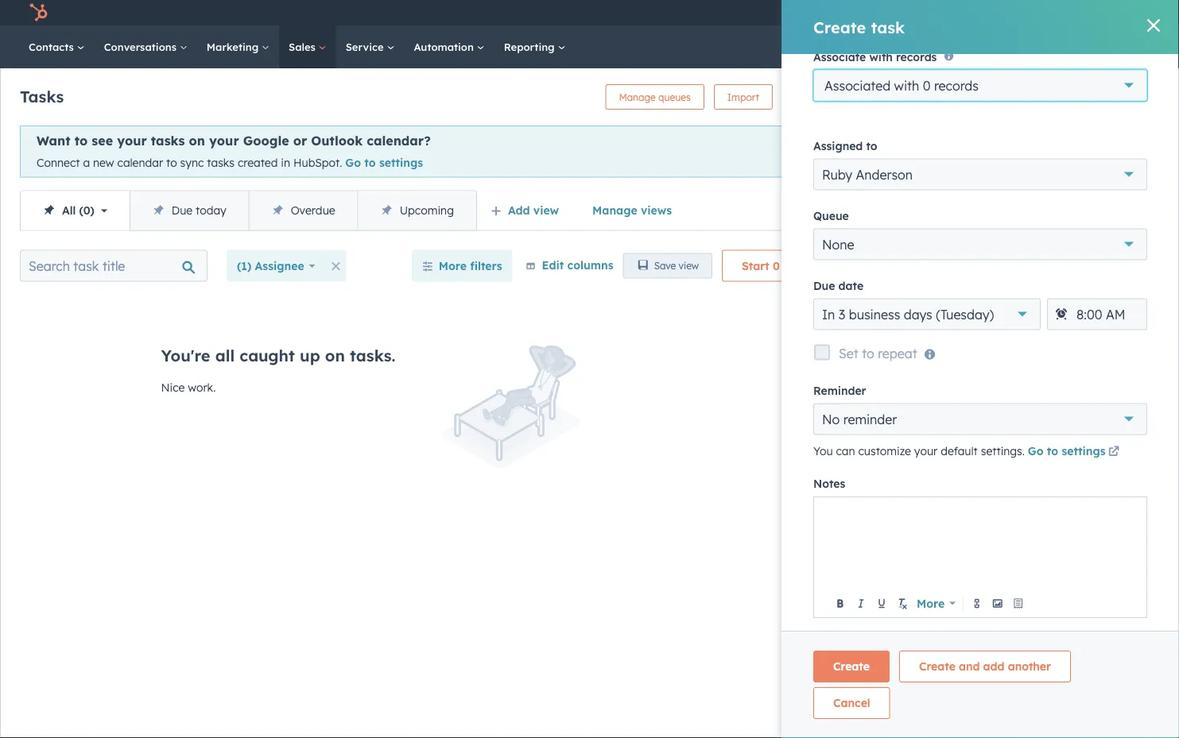 Task type: vqa. For each thing, say whether or not it's contained in the screenshot.
'User Guides' "ELEMENT"
no



Task type: describe. For each thing, give the bounding box(es) containing it.
to right set
[[862, 346, 875, 361]]

add view
[[508, 203, 559, 217]]

data inside the there is no data to show in this time frame. try changing the date range.
[[967, 695, 992, 709]]

your for you
[[915, 444, 938, 458]]

this
[[1052, 695, 1070, 709]]

close image inside want to see your tasks on your google or outlook calendar? alert
[[832, 146, 842, 155]]

0 vertical spatial date
[[839, 279, 864, 293]]

view for add view
[[534, 203, 559, 217]]

0 horizontal spatial tasks
[[151, 133, 185, 149]]

to left sync
[[166, 156, 177, 170]]

due date
[[814, 279, 864, 293]]

settings.
[[981, 444, 1025, 458]]

0 button for "meetings completed this week" element
[[1023, 475, 1037, 505]]

0 button for calls connected this week element at the right
[[1023, 378, 1037, 408]]

none
[[823, 237, 855, 252]]

you're
[[161, 346, 210, 366]]

due for due today
[[172, 203, 193, 217]]

manage for manage views
[[593, 203, 638, 217]]

ruby
[[823, 167, 853, 182]]

tab list containing insights
[[881, 246, 1180, 285]]

marketing
[[207, 40, 262, 53]]

tasks inside button
[[783, 259, 812, 273]]

go to settings
[[1028, 444, 1106, 458]]

this for panel
[[911, 127, 938, 143]]

feed
[[1018, 258, 1043, 272]]

want to see your tasks on your google or outlook calendar? alert
[[20, 126, 862, 178]]

manage views link
[[582, 195, 683, 226]]

help image
[[980, 7, 994, 21]]

settings inside go to settings link
[[1062, 444, 1106, 458]]

associated with 0 records
[[825, 77, 979, 93]]

calling icon image
[[915, 8, 930, 22]]

in inside want to see your tasks on your google or outlook calendar? connect a new calendar to sync tasks created in hubspot. go to settings
[[281, 156, 290, 170]]

calendar?
[[367, 133, 431, 149]]

manage queues
[[619, 91, 691, 103]]

repeat
[[878, 346, 918, 361]]

this for week
[[941, 316, 958, 328]]

days
[[904, 307, 933, 322]]

compared to: last week
[[1026, 432, 1136, 444]]

service
[[346, 40, 387, 53]]

upgrade image
[[833, 7, 848, 21]]

save view
[[654, 260, 699, 272]]

new
[[93, 156, 114, 170]]

connect
[[37, 156, 80, 170]]

create inside tasks banner
[[796, 91, 826, 103]]

no
[[823, 412, 840, 427]]

today
[[196, 203, 226, 217]]

create and add another button
[[900, 651, 1071, 683]]

hubspot image
[[29, 3, 48, 22]]

save
[[654, 260, 676, 272]]

(
[[79, 203, 83, 217]]

service link
[[336, 25, 404, 68]]

1 link opens in a new window image from the top
[[1109, 443, 1120, 462]]

another
[[1008, 660, 1052, 674]]

0 inside associated with 0 records popup button
[[923, 77, 931, 93]]

conversations link
[[94, 25, 197, 68]]

shown
[[954, 166, 988, 180]]

november
[[911, 143, 978, 159]]

add
[[508, 203, 530, 217]]

no
[[951, 695, 964, 709]]

contacts link
[[19, 25, 94, 68]]

date range: this week so far
[[885, 432, 1013, 444]]

up
[[300, 346, 320, 366]]

you're all caught up on tasks.
[[161, 346, 396, 366]]

or
[[293, 133, 307, 149]]

on for away
[[1077, 127, 1093, 143]]

manage for manage queues
[[619, 91, 656, 103]]

date for date range:
[[885, 316, 906, 328]]

more for more
[[917, 597, 945, 611]]

schedule link
[[1080, 246, 1180, 285]]

week inside this week so far
[[961, 316, 984, 328]]

to inside the there is no data to show in this time frame. try changing the date range.
[[995, 695, 1006, 709]]

business
[[849, 307, 901, 322]]

settings image
[[1010, 7, 1024, 21]]

self made button
[[1061, 0, 1161, 25]]

in inside the there is no data to show in this time frame. try changing the date range.
[[1039, 695, 1048, 709]]

the inside the there is no data to show in this time frame. try changing the date range.
[[1016, 714, 1033, 728]]

import
[[728, 91, 760, 103]]

want
[[37, 133, 70, 149]]

sales link
[[279, 25, 336, 68]]

away
[[1038, 127, 1073, 143]]

data inside this panel is going away on november 1, 2023. all data shown here now lives in the prospecting workspace.
[[926, 166, 951, 180]]

going
[[996, 127, 1034, 143]]

1 horizontal spatial task
[[871, 17, 905, 37]]

overdue
[[291, 203, 335, 217]]

1 vertical spatial tasks
[[207, 156, 235, 170]]

last
[[1091, 432, 1110, 444]]

prospecting
[[911, 182, 973, 196]]

edit columns
[[542, 258, 614, 272]]

and
[[959, 660, 980, 674]]

to down compared
[[1048, 444, 1059, 458]]

conversations
[[104, 40, 180, 53]]

to left 'see'
[[75, 133, 88, 149]]

view for save view
[[679, 260, 699, 272]]

so inside "meetings completed this week" element
[[987, 432, 997, 444]]

your for want
[[117, 133, 147, 149]]

all
[[215, 346, 235, 366]]

see
[[92, 133, 113, 149]]

time
[[1073, 695, 1097, 709]]

is inside the there is no data to show in this time frame. try changing the date range.
[[940, 695, 948, 709]]

1 vertical spatial go
[[1028, 444, 1044, 458]]

create inside button
[[834, 660, 870, 674]]

filters
[[470, 259, 502, 273]]

date for date range: this week so far
[[885, 432, 906, 444]]

date range:
[[885, 316, 937, 328]]

reminder
[[814, 384, 867, 398]]

cancel
[[834, 697, 871, 711]]

there is no data to show in this time frame. try changing the date range.
[[908, 695, 1153, 728]]

more for more filters
[[439, 259, 467, 273]]

go to settings link for you can customize your default settings.
[[1028, 443, 1123, 462]]

contacts
[[29, 40, 77, 53]]

0 inside calls connected this week element
[[1023, 379, 1037, 407]]

(tuesday)
[[936, 307, 995, 322]]

ruby anderson
[[823, 167, 913, 182]]

with for associate
[[870, 50, 893, 64]]

show
[[1009, 695, 1036, 709]]

a
[[83, 156, 90, 170]]

0 down a
[[83, 203, 90, 217]]

1 horizontal spatial close image
[[1148, 19, 1161, 32]]

this panel is going away on november 1, 2023. all data shown here now lives in the prospecting workspace.
[[911, 127, 1097, 196]]

to up ruby anderson on the top right of page
[[867, 139, 878, 153]]



Task type: locate. For each thing, give the bounding box(es) containing it.
1 horizontal spatial is
[[982, 127, 992, 143]]

1 vertical spatial close image
[[832, 146, 842, 155]]

0 vertical spatial far
[[885, 335, 897, 347]]

1 horizontal spatial go
[[1028, 444, 1044, 458]]

upcoming link
[[358, 191, 476, 230]]

more inside more popup button
[[917, 597, 945, 611]]

close image up ruby
[[832, 146, 842, 155]]

tasks
[[151, 133, 185, 149], [207, 156, 235, 170], [783, 259, 812, 273]]

0 button
[[1023, 378, 1037, 408], [1023, 475, 1037, 505]]

create left and
[[920, 660, 956, 674]]

range: up you can customize your default settings.
[[909, 432, 937, 444]]

tasks banner
[[20, 80, 862, 110]]

0 vertical spatial due
[[172, 203, 193, 217]]

nice
[[161, 381, 185, 395]]

1 vertical spatial more
[[917, 597, 945, 611]]

create
[[814, 17, 867, 37], [796, 91, 826, 103], [834, 660, 870, 674], [920, 660, 956, 674]]

menu containing self made
[[824, 0, 1161, 31]]

the down show
[[1016, 714, 1033, 728]]

all
[[911, 166, 923, 180], [62, 203, 76, 217]]

data up prospecting
[[926, 166, 951, 180]]

this left panel
[[911, 127, 938, 143]]

marketplaces button
[[940, 0, 973, 25]]

0 vertical spatial 0 button
[[1023, 378, 1037, 408]]

1 vertical spatial so
[[987, 432, 997, 444]]

1 vertical spatial go to settings link
[[1028, 443, 1123, 462]]

range: for date range: this week so far
[[909, 432, 937, 444]]

far down date range:
[[885, 335, 897, 347]]

range: for date range:
[[909, 316, 937, 328]]

so up settings.
[[987, 432, 997, 444]]

1 horizontal spatial your
[[209, 133, 239, 149]]

so inside this week so far
[[987, 316, 997, 328]]

tasks up sync
[[151, 133, 185, 149]]

activities
[[885, 296, 943, 312]]

link opens in a new window image
[[1109, 443, 1120, 462], [1109, 447, 1120, 458]]

1 vertical spatial 0 button
[[1023, 475, 1037, 505]]

is inside this panel is going away on november 1, 2023. all data shown here now lives in the prospecting workspace.
[[982, 127, 992, 143]]

help button
[[973, 0, 1000, 25]]

create task inside tasks banner
[[796, 91, 848, 103]]

date inside the there is no data to show in this time frame. try changing the date range.
[[1036, 714, 1060, 728]]

2 range: from the top
[[909, 432, 937, 444]]

in right 'created'
[[281, 156, 290, 170]]

is left the no
[[940, 695, 948, 709]]

create up cancel
[[834, 660, 870, 674]]

2 0 button from the top
[[1023, 475, 1037, 505]]

1 horizontal spatial go to settings link
[[1028, 443, 1123, 462]]

1 so from the top
[[987, 316, 997, 328]]

0 horizontal spatial go
[[346, 156, 361, 170]]

this inside this panel is going away on november 1, 2023. all data shown here now lives in the prospecting workspace.
[[911, 127, 938, 143]]

0 down associate with records in the top right of the page
[[923, 77, 931, 93]]

far inside this week so far
[[885, 335, 897, 347]]

with for associated
[[895, 77, 920, 93]]

date inside "meetings completed this week" element
[[885, 432, 906, 444]]

)
[[90, 203, 94, 217]]

2 horizontal spatial tasks
[[783, 259, 812, 273]]

your up 'created'
[[209, 133, 239, 149]]

1 horizontal spatial date
[[1036, 714, 1060, 728]]

week for date range: this week so far
[[961, 432, 984, 444]]

settings link
[[1000, 0, 1034, 25]]

0 horizontal spatial settings
[[379, 156, 423, 170]]

link opens in a new window image down last
[[1109, 447, 1120, 458]]

there
[[908, 695, 937, 709]]

0
[[923, 77, 931, 93], [83, 203, 90, 217], [773, 259, 780, 273], [1023, 379, 1037, 407], [1023, 476, 1037, 504]]

0 vertical spatial records
[[896, 50, 937, 64]]

0 vertical spatial so
[[987, 316, 997, 328]]

insights link
[[881, 246, 981, 285]]

in 3 business days (tuesday) button
[[814, 299, 1041, 330]]

1 horizontal spatial in
[[1039, 695, 1048, 709]]

0 vertical spatial go
[[346, 156, 361, 170]]

go
[[346, 156, 361, 170], [1028, 444, 1044, 458]]

manage left queues
[[619, 91, 656, 103]]

1 vertical spatial data
[[967, 695, 992, 709]]

1 vertical spatial create task
[[796, 91, 848, 103]]

0 vertical spatial is
[[982, 127, 992, 143]]

1 vertical spatial is
[[940, 695, 948, 709]]

week right days
[[961, 316, 984, 328]]

1 horizontal spatial more
[[917, 597, 945, 611]]

0 horizontal spatial in
[[281, 156, 290, 170]]

1 vertical spatial records
[[935, 77, 979, 93]]

in right lives
[[1067, 166, 1077, 180]]

changing
[[964, 714, 1013, 728]]

marketing link
[[197, 25, 279, 68]]

0 horizontal spatial close image
[[832, 146, 842, 155]]

2 date from the top
[[885, 432, 906, 444]]

create down the associate
[[796, 91, 826, 103]]

create button
[[814, 651, 890, 683]]

1 vertical spatial with
[[895, 77, 920, 93]]

0 vertical spatial date
[[885, 316, 906, 328]]

this right days
[[941, 316, 958, 328]]

date
[[839, 279, 864, 293], [1036, 714, 1060, 728]]

here
[[991, 166, 1014, 180]]

create task up associate with records in the top right of the page
[[814, 17, 905, 37]]

0 vertical spatial go to settings link
[[346, 156, 423, 170]]

3
[[839, 307, 846, 322]]

go down outlook
[[346, 156, 361, 170]]

1 vertical spatial view
[[679, 260, 699, 272]]

this week so far
[[885, 316, 997, 347]]

1 date from the top
[[885, 316, 906, 328]]

range.
[[1063, 714, 1096, 728]]

0 vertical spatial the
[[1080, 166, 1097, 180]]

self
[[1088, 6, 1106, 19]]

close image
[[1148, 19, 1161, 32], [832, 146, 842, 155]]

2 vertical spatial this
[[941, 432, 958, 444]]

week up 'default'
[[961, 432, 984, 444]]

to:
[[1076, 432, 1089, 444]]

due date element
[[1048, 299, 1148, 330]]

1 range: from the top
[[909, 316, 937, 328]]

panel
[[942, 127, 978, 143]]

1 vertical spatial manage
[[593, 203, 638, 217]]

in
[[823, 307, 836, 322]]

2 so from the top
[[987, 432, 997, 444]]

far inside "meetings completed this week" element
[[1000, 432, 1013, 444]]

create task link
[[783, 84, 862, 110]]

link opens in a new window image right the to:
[[1109, 443, 1120, 462]]

all up prospecting
[[911, 166, 923, 180]]

view right save
[[679, 260, 699, 272]]

navigation containing all
[[20, 191, 477, 231]]

create task
[[814, 17, 905, 37], [796, 91, 848, 103]]

1 vertical spatial settings
[[1062, 444, 1106, 458]]

all ( 0 )
[[62, 203, 94, 217]]

0 horizontal spatial the
[[1016, 714, 1033, 728]]

on for tasks
[[189, 133, 205, 149]]

you
[[814, 444, 833, 458]]

create task down the associate
[[796, 91, 848, 103]]

far up settings.
[[1000, 432, 1013, 444]]

no reminder
[[823, 412, 897, 427]]

1 horizontal spatial view
[[679, 260, 699, 272]]

0 up compared
[[1023, 379, 1037, 407]]

create up the associate
[[814, 17, 867, 37]]

notifications button
[[1034, 0, 1061, 25]]

0 horizontal spatial your
[[117, 133, 147, 149]]

2 horizontal spatial in
[[1067, 166, 1077, 180]]

so down the feed "link"
[[987, 316, 997, 328]]

set to repeat
[[839, 346, 918, 361]]

lives
[[1041, 166, 1064, 180]]

is right panel
[[982, 127, 992, 143]]

search image
[[1143, 40, 1157, 54]]

tasks
[[20, 86, 64, 106]]

is
[[982, 127, 992, 143], [940, 695, 948, 709]]

schedule
[[1106, 258, 1154, 272]]

to down calendar?
[[365, 156, 376, 170]]

0 vertical spatial task
[[871, 17, 905, 37]]

1 vertical spatial far
[[1000, 432, 1013, 444]]

sync
[[180, 156, 204, 170]]

week right last
[[1113, 432, 1136, 444]]

1 horizontal spatial with
[[895, 77, 920, 93]]

1 vertical spatial date
[[1036, 714, 1060, 728]]

1 horizontal spatial all
[[911, 166, 923, 180]]

associate
[[814, 50, 867, 64]]

link opens in a new window image inside go to settings link
[[1109, 447, 1120, 458]]

view inside button
[[679, 260, 699, 272]]

your up calendar
[[117, 133, 147, 149]]

notifications image
[[1040, 7, 1055, 21]]

all left ( at top left
[[62, 203, 76, 217]]

0 vertical spatial manage
[[619, 91, 656, 103]]

settings down calendar?
[[379, 156, 423, 170]]

0 horizontal spatial data
[[926, 166, 951, 180]]

task
[[871, 17, 905, 37], [829, 91, 848, 103]]

1 horizontal spatial tasks
[[207, 156, 235, 170]]

create and add another
[[920, 660, 1052, 674]]

1 0 button from the top
[[1023, 378, 1037, 408]]

manage inside tasks banner
[[619, 91, 656, 103]]

0 button inside "meetings completed this week" element
[[1023, 475, 1037, 505]]

1 vertical spatial the
[[1016, 714, 1033, 728]]

no reminder button
[[814, 404, 1148, 435]]

marketplaces image
[[950, 7, 964, 21]]

range: down activities popup button
[[909, 316, 937, 328]]

the
[[1080, 166, 1097, 180], [1016, 714, 1033, 728]]

0 right start
[[773, 259, 780, 273]]

queue
[[814, 209, 849, 223]]

2 vertical spatial tasks
[[783, 259, 812, 273]]

week for compared to: last week
[[1113, 432, 1136, 444]]

0 horizontal spatial date
[[839, 279, 864, 293]]

0 inside start 0 tasks button
[[773, 259, 780, 273]]

meetings completed this week element
[[885, 428, 1176, 511]]

Search HubSpot search field
[[956, 33, 1151, 60]]

due today
[[172, 203, 226, 217]]

associated
[[825, 77, 891, 93]]

date inside calls connected this week element
[[885, 316, 906, 328]]

google
[[243, 133, 289, 149]]

menu
[[824, 0, 1161, 31]]

0 horizontal spatial more
[[439, 259, 467, 273]]

the right lives
[[1080, 166, 1097, 180]]

with down associate with records in the top right of the page
[[895, 77, 920, 93]]

date up 3
[[839, 279, 864, 293]]

1 vertical spatial all
[[62, 203, 76, 217]]

cancel button
[[814, 688, 891, 720]]

2 link opens in a new window image from the top
[[1109, 447, 1120, 458]]

0 horizontal spatial view
[[534, 203, 559, 217]]

navigation
[[20, 191, 477, 231]]

task up associate with records in the top right of the page
[[871, 17, 905, 37]]

2 horizontal spatial your
[[915, 444, 938, 458]]

your down date range: this week so far
[[915, 444, 938, 458]]

notes
[[814, 477, 846, 491]]

made
[[1109, 6, 1137, 19]]

to
[[75, 133, 88, 149], [867, 139, 878, 153], [166, 156, 177, 170], [365, 156, 376, 170], [862, 346, 875, 361], [1048, 444, 1059, 458], [995, 695, 1006, 709]]

0 down settings.
[[1023, 476, 1037, 504]]

(1) assignee
[[237, 259, 304, 273]]

this inside "meetings completed this week" element
[[941, 432, 958, 444]]

due up in
[[814, 279, 836, 293]]

on up sync
[[189, 133, 205, 149]]

1 vertical spatial date
[[885, 432, 906, 444]]

range: inside "meetings completed this week" element
[[909, 432, 937, 444]]

range: inside calls connected this week element
[[909, 316, 937, 328]]

more filters
[[439, 259, 502, 273]]

tab list
[[881, 246, 1180, 285]]

view inside popup button
[[534, 203, 559, 217]]

1 vertical spatial due
[[814, 279, 836, 293]]

1 horizontal spatial due
[[814, 279, 836, 293]]

with
[[870, 50, 893, 64], [895, 77, 920, 93]]

all inside this panel is going away on november 1, 2023. all data shown here now lives in the prospecting workspace.
[[911, 166, 923, 180]]

1 vertical spatial range:
[[909, 432, 937, 444]]

1 horizontal spatial on
[[325, 346, 345, 366]]

0 vertical spatial close image
[[1148, 19, 1161, 32]]

0 vertical spatial more
[[439, 259, 467, 273]]

the inside this panel is going away on november 1, 2023. all data shown here now lives in the prospecting workspace.
[[1080, 166, 1097, 180]]

on inside want to see your tasks on your google or outlook calendar? connect a new calendar to sync tasks created in hubspot. go to settings
[[189, 133, 205, 149]]

0 vertical spatial range:
[[909, 316, 937, 328]]

0 horizontal spatial on
[[189, 133, 205, 149]]

settings inside want to see your tasks on your google or outlook calendar? connect a new calendar to sync tasks created in hubspot. go to settings
[[379, 156, 423, 170]]

in left this
[[1039, 695, 1048, 709]]

1 horizontal spatial data
[[967, 695, 992, 709]]

2 horizontal spatial on
[[1077, 127, 1093, 143]]

date
[[885, 316, 906, 328], [885, 432, 906, 444]]

go to settings link inside want to see your tasks on your google or outlook calendar? alert
[[346, 156, 423, 170]]

0 vertical spatial view
[[534, 203, 559, 217]]

1 horizontal spatial far
[[1000, 432, 1013, 444]]

on right away
[[1077, 127, 1093, 143]]

0 vertical spatial with
[[870, 50, 893, 64]]

Search task title search field
[[20, 250, 208, 282]]

hubspot link
[[19, 3, 60, 22]]

0 inside "meetings completed this week" element
[[1023, 476, 1037, 504]]

tasks right sync
[[207, 156, 235, 170]]

records inside popup button
[[935, 77, 979, 93]]

0 horizontal spatial task
[[829, 91, 848, 103]]

want to see your tasks on your google or outlook calendar? connect a new calendar to sync tasks created in hubspot. go to settings
[[37, 133, 431, 170]]

1 vertical spatial task
[[829, 91, 848, 103]]

this up 'default'
[[941, 432, 958, 444]]

0 horizontal spatial with
[[870, 50, 893, 64]]

data up changing
[[967, 695, 992, 709]]

0 horizontal spatial due
[[172, 203, 193, 217]]

0 vertical spatial this
[[911, 127, 938, 143]]

this
[[911, 127, 938, 143], [941, 316, 958, 328], [941, 432, 958, 444]]

in inside this panel is going away on november 1, 2023. all data shown here now lives in the prospecting workspace.
[[1067, 166, 1077, 180]]

date down this
[[1036, 714, 1060, 728]]

try
[[1137, 695, 1153, 709]]

0 vertical spatial tasks
[[151, 133, 185, 149]]

go to settings link for connect a new calendar to sync tasks created in hubspot.
[[346, 156, 423, 170]]

0 vertical spatial create task
[[814, 17, 905, 37]]

0 horizontal spatial is
[[940, 695, 948, 709]]

due left today
[[172, 203, 193, 217]]

go to settings link
[[346, 156, 423, 170], [1028, 443, 1123, 462]]

frame.
[[1100, 695, 1134, 709]]

0 horizontal spatial go to settings link
[[346, 156, 423, 170]]

due for due date
[[814, 279, 836, 293]]

workspace.
[[976, 182, 1037, 196]]

1 horizontal spatial settings
[[1062, 444, 1106, 458]]

so
[[987, 316, 997, 328], [987, 432, 997, 444]]

with up associated with 0 records
[[870, 50, 893, 64]]

on
[[1077, 127, 1093, 143], [189, 133, 205, 149], [325, 346, 345, 366]]

go down compared
[[1028, 444, 1044, 458]]

views
[[641, 203, 672, 217]]

records up associated with 0 records
[[896, 50, 937, 64]]

task inside banner
[[829, 91, 848, 103]]

manage left views at the top of page
[[593, 203, 638, 217]]

outlook
[[311, 133, 363, 149]]

0 vertical spatial settings
[[379, 156, 423, 170]]

import link
[[714, 84, 773, 110]]

1 horizontal spatial the
[[1080, 166, 1097, 180]]

0 button inside calls connected this week element
[[1023, 378, 1037, 408]]

go inside want to see your tasks on your google or outlook calendar? connect a new calendar to sync tasks created in hubspot. go to settings
[[346, 156, 361, 170]]

task down the associate
[[829, 91, 848, 103]]

ruby anderson image
[[1070, 6, 1085, 20]]

close image up search button
[[1148, 19, 1161, 32]]

with inside popup button
[[895, 77, 920, 93]]

settings down the to:
[[1062, 444, 1106, 458]]

tasks right start
[[783, 259, 812, 273]]

0 button up compared
[[1023, 378, 1037, 408]]

0 horizontal spatial all
[[62, 203, 76, 217]]

calls connected this week element
[[885, 312, 1176, 414]]

0 vertical spatial data
[[926, 166, 951, 180]]

none button
[[814, 229, 1148, 260]]

work.
[[188, 381, 216, 395]]

HH:MM text field
[[1048, 299, 1148, 330]]

week
[[961, 316, 984, 328], [961, 432, 984, 444], [1113, 432, 1136, 444]]

more inside more filters link
[[439, 259, 467, 273]]

start 0 tasks
[[742, 259, 812, 273]]

create inside button
[[920, 660, 956, 674]]

to left show
[[995, 695, 1006, 709]]

on inside this panel is going away on november 1, 2023. all data shown here now lives in the prospecting workspace.
[[1077, 127, 1093, 143]]

records up panel
[[935, 77, 979, 93]]

0 vertical spatial all
[[911, 166, 923, 180]]

0 horizontal spatial far
[[885, 335, 897, 347]]

insights
[[909, 258, 954, 272]]

upgrade
[[851, 8, 895, 21]]

add view button
[[480, 195, 573, 226]]

0 button down settings.
[[1023, 475, 1037, 505]]

this inside this week so far
[[941, 316, 958, 328]]

upcoming
[[400, 203, 454, 217]]

manage
[[619, 91, 656, 103], [593, 203, 638, 217]]

on right up
[[325, 346, 345, 366]]

date up customize
[[885, 432, 906, 444]]

automation link
[[404, 25, 495, 68]]

columns
[[568, 258, 614, 272]]

date down activities
[[885, 316, 906, 328]]

1 vertical spatial this
[[941, 316, 958, 328]]

start
[[742, 259, 770, 273]]

manage queues link
[[606, 84, 705, 110]]

view right add
[[534, 203, 559, 217]]

compared
[[1026, 432, 1074, 444]]



